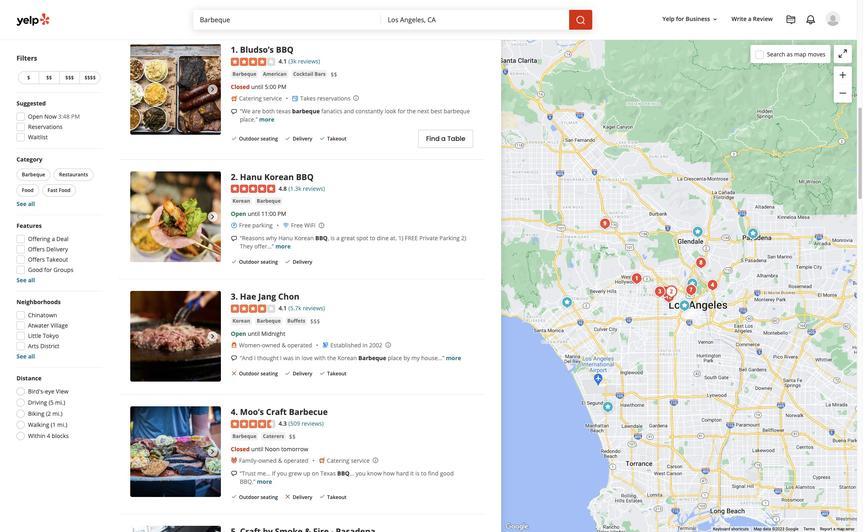 Task type: vqa. For each thing, say whether or not it's contained in the screenshot.
(1.3k reviews)
yes



Task type: locate. For each thing, give the bounding box(es) containing it.
open until 11:00 pm
[[231, 210, 286, 218]]

(5.7k reviews) link
[[289, 304, 325, 313]]

1 vertical spatial see
[[17, 276, 27, 284]]

delivery down "we are both texas barbeque
[[293, 135, 313, 142]]

closed for moo's craft barbecue
[[231, 445, 250, 453]]

0 horizontal spatial free
[[239, 222, 251, 230]]

more link down "reasons why hanu korean bbq
[[276, 243, 291, 251]]

owned for jang
[[262, 341, 280, 349]]

1 outdoor seating from the top
[[239, 135, 278, 142]]

hanu down 16 free wifi v2 image
[[279, 235, 293, 242]]

2 korean button from the top
[[231, 317, 252, 325]]

love
[[302, 354, 313, 362]]

baekjeong - los angeles image
[[657, 284, 674, 300]]

you right ...
[[356, 470, 366, 478]]

district
[[40, 342, 59, 350]]

1 vertical spatial 16 speech v2 image
[[231, 236, 238, 242]]

see up neighborhoods at the left bottom of the page
[[17, 276, 27, 284]]

catering service
[[239, 94, 282, 102], [327, 457, 370, 465]]

outdoor down place."
[[239, 135, 260, 142]]

2 closed from the top
[[231, 445, 250, 453]]

4.1 left (5.7k
[[279, 304, 287, 312]]

2 vertical spatial see all button
[[17, 353, 35, 361]]

more down both
[[259, 115, 275, 123]]

hard
[[397, 470, 409, 478]]

see all button
[[17, 200, 35, 208], [17, 276, 35, 284], [17, 353, 35, 361]]

& for jang
[[282, 341, 286, 349]]

2 slideshow element from the top
[[130, 172, 221, 262]]

reviews) right (5.7k
[[303, 304, 325, 312]]

reviews) up cocktail bars on the left
[[298, 57, 320, 65]]

family-
[[239, 457, 259, 465]]

0 vertical spatial 4.1 star rating image
[[231, 58, 276, 66]]

los
[[199, 19, 210, 29]]

catering service up ...
[[327, 457, 370, 465]]

2 4.1 star rating image from the top
[[231, 305, 276, 313]]

free
[[239, 222, 251, 230], [291, 222, 303, 230]]

the park's finest image
[[683, 282, 700, 299]]

4.3 star rating image
[[231, 420, 276, 428]]

find
[[426, 134, 440, 144]]

good
[[440, 470, 454, 478]]

group
[[835, 66, 853, 103], [14, 99, 102, 144], [15, 156, 102, 208], [14, 222, 102, 285], [14, 298, 102, 361]]

seating for craft
[[261, 494, 278, 501]]

1 none field from the left
[[200, 15, 375, 24]]

barbeque right best
[[444, 107, 470, 115]]

is right ,
[[331, 235, 335, 242]]

0 horizontal spatial $$$
[[65, 74, 74, 81]]

(1.3k
[[289, 185, 302, 193]]

hanu for .
[[240, 172, 262, 183]]

group containing suggested
[[14, 99, 102, 144]]

reviews) for 1 . bludso's bbq
[[298, 57, 320, 65]]

korean button up open until midnight
[[231, 317, 252, 325]]

3 see all button from the top
[[17, 353, 35, 361]]

review
[[754, 15, 773, 23]]

0 horizontal spatial 16 close v2 image
[[231, 370, 238, 377]]

aj's tex-mex & barbecue image
[[597, 216, 614, 232]]

2 vertical spatial see
[[17, 353, 27, 361]]

3 . from the top
[[236, 291, 238, 302]]

16 checkmark v2 image
[[231, 135, 238, 142], [285, 135, 291, 142], [319, 135, 326, 142], [231, 259, 238, 265], [285, 370, 291, 377], [231, 494, 238, 501]]

2 horizontal spatial for
[[677, 15, 685, 23]]

0 vertical spatial offers
[[28, 245, 45, 253]]

. for 2
[[236, 172, 238, 183]]

2 all from the top
[[28, 276, 35, 284]]

a for find a table
[[442, 134, 446, 144]]

a right ,
[[337, 235, 340, 242]]

0 vertical spatial 16 catering v2 image
[[231, 95, 238, 102]]

in left los in the top left of the page
[[192, 19, 198, 29]]

1 horizontal spatial i
[[280, 354, 282, 362]]

best
[[431, 107, 443, 115]]

hanu
[[240, 172, 262, 183], [279, 235, 293, 242]]

outdoor for hanu
[[239, 259, 260, 266]]

within 4 blocks
[[28, 432, 69, 440]]

google
[[786, 527, 799, 532]]

delivery down up
[[293, 494, 313, 501]]

1 vertical spatial map
[[837, 527, 845, 532]]

2002
[[369, 341, 383, 349]]

$$$ left the $$$$
[[65, 74, 74, 81]]

16 speech v2 image
[[231, 108, 238, 115], [231, 236, 238, 242], [231, 355, 238, 362]]

0 horizontal spatial catering service
[[239, 94, 282, 102]]

4.1 left the (3k
[[279, 57, 287, 65]]

takeout inside group
[[46, 256, 68, 264]]

until up family-
[[251, 445, 264, 453]]

16 catering v2 image down closed until 5:00 pm
[[231, 95, 238, 102]]

1 vertical spatial 16 checkmark v2 image
[[319, 370, 326, 377]]

food left fast
[[22, 187, 34, 194]]

hanu up '4.8 star rating' image
[[240, 172, 262, 183]]

1 horizontal spatial $$
[[289, 433, 296, 441]]

see all down good
[[17, 276, 35, 284]]

all down arts
[[28, 353, 35, 361]]

none field find
[[200, 15, 375, 24]]

"and
[[240, 354, 253, 362]]

0 horizontal spatial in
[[192, 19, 198, 29]]

a
[[749, 15, 752, 23], [442, 134, 446, 144], [337, 235, 340, 242], [52, 235, 55, 243], [834, 527, 836, 532]]

(1.3k reviews) link
[[289, 184, 325, 193]]

1 free from the left
[[239, 222, 251, 230]]

2 offers from the top
[[28, 256, 45, 264]]

0 vertical spatial korean button
[[231, 197, 252, 206]]

reviews)
[[298, 57, 320, 65], [303, 185, 325, 193], [303, 304, 325, 312], [302, 420, 324, 428]]

owned down closed until noon tomorrow
[[259, 457, 277, 465]]

0 vertical spatial see all button
[[17, 200, 35, 208]]

is right it
[[416, 470, 420, 478]]

for inside 'button'
[[677, 15, 685, 23]]

map
[[795, 50, 807, 58], [837, 527, 845, 532]]

fanatics and constantly look for the next best barbeque place."
[[240, 107, 470, 123]]

cocktail bars button
[[292, 70, 328, 78]]

. left bludso's
[[236, 44, 238, 55]]

barbeque button down category
[[17, 169, 51, 181]]

barbeque for "barbeque" "button" under 4.3 star rating image
[[233, 433, 257, 440]]

shortcuts
[[732, 527, 749, 532]]

map left error
[[837, 527, 845, 532]]

0 horizontal spatial hanu
[[240, 172, 262, 183]]

0 horizontal spatial i
[[254, 354, 256, 362]]

4.8 link
[[279, 184, 287, 193]]

barbeque for "barbeque" "button" above the 11:00
[[257, 198, 281, 205]]

1 vertical spatial to
[[421, 470, 427, 478]]

(509 reviews)
[[289, 420, 324, 428]]

i left was
[[280, 354, 282, 362]]

barbeque button up midnight
[[255, 317, 283, 325]]

food right fast
[[59, 187, 71, 194]]

next image
[[208, 85, 218, 95], [208, 447, 218, 457]]

0 horizontal spatial 16 catering v2 image
[[231, 95, 238, 102]]

wifi
[[305, 222, 316, 230]]

outdoor for hae
[[239, 370, 260, 377]]

1 horizontal spatial in
[[295, 354, 300, 362]]

all down food button
[[28, 200, 35, 208]]

barbeque link down 4.3 star rating image
[[231, 433, 258, 441]]

barbeque down takes
[[292, 107, 320, 115]]

delivery down "reasons why hanu korean bbq
[[293, 259, 313, 266]]

0 vertical spatial 4.1
[[279, 57, 287, 65]]

1 horizontal spatial to
[[421, 470, 427, 478]]

1 horizontal spatial free
[[291, 222, 303, 230]]

cocktail bars link
[[292, 70, 328, 78]]

$
[[27, 74, 30, 81]]

barbeque button up the 11:00
[[255, 197, 283, 206]]

0 vertical spatial previous image
[[134, 85, 144, 95]]

2)
[[462, 235, 467, 242]]

slideshow element
[[130, 44, 221, 135], [130, 172, 221, 262], [130, 291, 221, 382], [130, 407, 221, 497]]

view
[[56, 388, 69, 396]]

korean down '4.8 star rating' image
[[233, 198, 250, 205]]

0 vertical spatial 16 close v2 image
[[231, 370, 238, 377]]

next image
[[208, 212, 218, 222], [208, 332, 218, 342]]

outdoor seating down place."
[[239, 135, 278, 142]]

takeout
[[327, 135, 347, 142], [46, 256, 68, 264], [327, 370, 347, 377], [327, 494, 347, 501]]

takes reservations
[[301, 94, 351, 102]]

16 close v2 image down "trust me... if you grew up on texas bbq
[[285, 494, 291, 501]]

barbeque down category
[[22, 171, 45, 178]]

1 vertical spatial 4.1 star rating image
[[231, 305, 276, 313]]

catering service for 16 catering v2 image to the right
[[327, 457, 370, 465]]

1 vertical spatial 4
[[47, 432, 50, 440]]

is inside , is a great spot to dine at. 1) free private parking 2) they offer..."
[[331, 235, 335, 242]]

outdoor seating for hae
[[239, 370, 278, 377]]

see all for offering a deal
[[17, 276, 35, 284]]

error
[[846, 527, 855, 532]]

1 vertical spatial open
[[231, 210, 246, 218]]

$$ up tomorrow
[[289, 433, 296, 441]]

2 see all from the top
[[17, 276, 35, 284]]

big ants bbq image
[[693, 255, 710, 271]]

california
[[242, 19, 275, 29]]

they
[[240, 243, 253, 251]]

0 vertical spatial catering service
[[239, 94, 282, 102]]

1 . from the top
[[236, 44, 238, 55]]

catering service down closed until 5:00 pm
[[239, 94, 282, 102]]

2 free from the left
[[291, 222, 303, 230]]

1 vertical spatial for
[[398, 107, 406, 115]]

2 vertical spatial mi.)
[[57, 421, 67, 429]]

takeout for 16 checkmark v2 image for barbecue
[[327, 494, 347, 501]]

next image for 3 . hae jang chon
[[208, 332, 218, 342]]

1 horizontal spatial $$$
[[310, 317, 320, 325]]

more
[[259, 115, 275, 123], [276, 243, 291, 251], [446, 354, 462, 362], [257, 478, 272, 486]]

3:48
[[58, 113, 70, 120]]

Near text field
[[388, 15, 563, 24]]

. left moo's
[[236, 407, 238, 418]]

4 outdoor seating from the top
[[239, 494, 278, 501]]

pm for 2 . hanu korean bbq
[[278, 210, 286, 218]]

1 vertical spatial owned
[[259, 457, 277, 465]]

$$ right bars
[[331, 70, 337, 78]]

operated for barbecue
[[284, 457, 309, 465]]

previous image
[[134, 85, 144, 95], [134, 212, 144, 222], [134, 332, 144, 342]]

closed for bludso's bbq
[[231, 83, 250, 91]]

2 korean link from the top
[[231, 317, 252, 325]]

2 4.1 link from the top
[[279, 304, 287, 313]]

1 vertical spatial $$$
[[310, 317, 320, 325]]

1 vertical spatial all
[[28, 276, 35, 284]]

0 horizontal spatial is
[[331, 235, 335, 242]]

4.1 star rating image down hae
[[231, 305, 276, 313]]

16 established in v2 image
[[322, 342, 329, 349]]

2 vertical spatial 16 speech v2 image
[[231, 355, 238, 362]]

1 vertical spatial closed
[[231, 445, 250, 453]]

google image
[[504, 522, 531, 533]]

0 vertical spatial pm
[[278, 83, 287, 91]]

korean link for "barbeque" "button" over midnight
[[231, 317, 252, 325]]

0 horizontal spatial catering
[[239, 94, 262, 102]]

korean up 4.8 link
[[265, 172, 294, 183]]

search image
[[576, 15, 586, 25]]

2 previous image from the top
[[134, 212, 144, 222]]

0 vertical spatial next image
[[208, 85, 218, 95]]

up
[[303, 470, 311, 478]]

free
[[405, 235, 418, 242]]

delivery for 4 . moo's craft barbecue
[[293, 494, 313, 501]]

craft by smoke & fire - pasadena image
[[745, 226, 762, 242], [745, 226, 762, 242]]

jang
[[259, 291, 276, 302]]

. for 3
[[236, 291, 238, 302]]

is inside ... you know how hard it is to find good bbq."
[[416, 470, 420, 478]]

closed until noon tomorrow
[[231, 445, 308, 453]]

2 vertical spatial 16 checkmark v2 image
[[319, 494, 326, 501]]

4 seating from the top
[[261, 494, 278, 501]]

free right 16 parking v2 image
[[239, 222, 251, 230]]

0 horizontal spatial barbeque
[[292, 107, 320, 115]]

american button
[[262, 70, 289, 78]]

0 vertical spatial for
[[677, 15, 685, 23]]

a for write a review
[[749, 15, 752, 23]]

all "barbeque" results in los angeles, california
[[119, 19, 275, 29]]

moo's craft barbecue link
[[240, 407, 328, 418]]

&
[[282, 341, 286, 349], [278, 457, 283, 465]]

offers up good
[[28, 256, 45, 264]]

i right "and
[[254, 354, 256, 362]]

for for business
[[677, 15, 685, 23]]

1 vertical spatial pm
[[71, 113, 80, 120]]

1 all from the top
[[28, 200, 35, 208]]

1 horizontal spatial hanu
[[279, 235, 293, 242]]

4.1 for bbq
[[279, 57, 287, 65]]

0 vertical spatial in
[[192, 19, 198, 29]]

1 4.1 star rating image from the top
[[231, 58, 276, 66]]

1 you from the left
[[277, 470, 287, 478]]

16 takes reservations v2 image
[[292, 95, 299, 102]]

1 4.1 link from the top
[[279, 57, 287, 66]]

1 vertical spatial 4.1 link
[[279, 304, 287, 313]]

2 you from the left
[[356, 470, 366, 478]]

2 vertical spatial previous image
[[134, 332, 144, 342]]

16 close v2 image for outdoor seating
[[231, 370, 238, 377]]

0 vertical spatial mi.)
[[55, 399, 65, 407]]

food button
[[17, 184, 39, 197]]

1 vertical spatial next image
[[208, 447, 218, 457]]

free for free wifi
[[291, 222, 303, 230]]

1 see all button from the top
[[17, 200, 35, 208]]

1 korean button from the top
[[231, 197, 252, 206]]

None search field
[[193, 10, 594, 30]]

reviews) down barbecue
[[302, 420, 324, 428]]

arts
[[28, 342, 39, 350]]

on
[[312, 470, 319, 478]]

$$ inside button
[[46, 74, 52, 81]]

terms link
[[804, 527, 816, 532]]

$$$ inside $$$ "button"
[[65, 74, 74, 81]]

1 vertical spatial 16 close v2 image
[[285, 494, 291, 501]]

2 see all button from the top
[[17, 276, 35, 284]]

report a map error
[[821, 527, 855, 532]]

craft by smoke & fire - la live image
[[677, 298, 693, 314]]

1 closed from the top
[[231, 83, 250, 91]]

noon
[[265, 445, 280, 453]]

1 4.1 from the top
[[279, 57, 287, 65]]

2 vertical spatial all
[[28, 353, 35, 361]]

2 i from the left
[[280, 354, 282, 362]]

1 offers from the top
[[28, 245, 45, 253]]

4 slideshow element from the top
[[130, 407, 221, 497]]

1 horizontal spatial catering service
[[327, 457, 370, 465]]

1 horizontal spatial the
[[407, 107, 416, 115]]

0 horizontal spatial food
[[22, 187, 34, 194]]

2 16 speech v2 image from the top
[[231, 236, 238, 242]]

16 catering v2 image
[[231, 95, 238, 102], [319, 458, 325, 464]]

2 vertical spatial pm
[[278, 210, 286, 218]]

16 checkmark v2 image
[[285, 259, 291, 265], [319, 370, 326, 377], [319, 494, 326, 501]]

2 barbeque from the left
[[444, 107, 470, 115]]

,
[[328, 235, 329, 242]]

pm right 5:00
[[278, 83, 287, 91]]

2 next image from the top
[[208, 447, 218, 457]]

2 vertical spatial see all
[[17, 353, 35, 361]]

1 food from the left
[[22, 187, 34, 194]]

1 see from the top
[[17, 200, 27, 208]]

3 see all from the top
[[17, 353, 35, 361]]

seating down both
[[261, 135, 278, 142]]

outdoor down they
[[239, 259, 260, 266]]

1 horizontal spatial is
[[416, 470, 420, 478]]

takeout down "and i thought i was in love with the korean barbeque place by my house..." more on the bottom of the page
[[327, 370, 347, 377]]

to left dine at top left
[[370, 235, 376, 242]]

korean link down '4.8 star rating' image
[[231, 197, 252, 206]]

for down offers takeout on the left top of page
[[44, 266, 52, 274]]

bbq up (1.3k reviews) link on the left of the page
[[296, 172, 314, 183]]

moo's craft barbecue image
[[705, 277, 721, 294]]

the right 'with'
[[328, 354, 336, 362]]

16 free wifi v2 image
[[283, 222, 290, 229]]

service up ...
[[351, 457, 370, 465]]

3 previous image from the top
[[134, 332, 144, 342]]

in left "2002"
[[363, 341, 368, 349]]

0 vertical spatial open
[[28, 113, 43, 120]]

midnight
[[262, 330, 285, 338]]

0 vertical spatial owned
[[262, 341, 280, 349]]

1 horizontal spatial 16 catering v2 image
[[319, 458, 325, 464]]

for for groups
[[44, 266, 52, 274]]

all down good
[[28, 276, 35, 284]]

1 vertical spatial 16 catering v2 image
[[319, 458, 325, 464]]

cocktail
[[294, 70, 314, 77]]

open down "suggested"
[[28, 113, 43, 120]]

more for bludso's bbq
[[259, 115, 275, 123]]

16 speech v2 image
[[231, 471, 238, 477]]

notifications image
[[806, 15, 816, 25]]

1 horizontal spatial you
[[356, 470, 366, 478]]

operated for chon
[[288, 341, 312, 349]]

16 speech v2 image for 3
[[231, 355, 238, 362]]

1 horizontal spatial barbeque
[[444, 107, 470, 115]]

none field near
[[388, 15, 563, 24]]

option group
[[14, 375, 102, 443]]

see all button for chinatown
[[17, 353, 35, 361]]

for right look
[[398, 107, 406, 115]]

pm
[[278, 83, 287, 91], [71, 113, 80, 120], [278, 210, 286, 218]]

2 outdoor from the top
[[239, 259, 260, 266]]

outdoor seating down offer..." on the left of page
[[239, 259, 278, 266]]

0 vertical spatial $$$
[[65, 74, 74, 81]]

pm right 3:48 on the left
[[71, 113, 80, 120]]

barbeque
[[292, 107, 320, 115], [444, 107, 470, 115]]

0 horizontal spatial map
[[795, 50, 807, 58]]

16 checkmark v2 image for barbecue
[[319, 494, 326, 501]]

2 seating from the top
[[261, 259, 278, 266]]

. for 1
[[236, 44, 238, 55]]

info icon image
[[353, 95, 360, 101], [353, 95, 360, 101], [318, 222, 325, 229], [318, 222, 325, 229], [385, 342, 392, 348], [385, 342, 392, 348], [372, 457, 379, 464], [372, 457, 379, 464]]

see for chinatown
[[17, 353, 27, 361]]

owned for craft
[[259, 457, 277, 465]]

16 checkmark v2 image down 'with'
[[319, 370, 326, 377]]

1 next image from the top
[[208, 85, 218, 95]]

0 vertical spatial operated
[[288, 341, 312, 349]]

0 vertical spatial next image
[[208, 212, 218, 222]]

4.8
[[279, 185, 287, 193]]

barbeque for "barbeque" "button" over midnight
[[257, 317, 281, 324]]

seating for jang
[[261, 370, 278, 377]]

2 food from the left
[[59, 187, 71, 194]]

0 horizontal spatial service
[[263, 94, 282, 102]]

1 vertical spatial mi.)
[[52, 410, 63, 418]]

1 outdoor from the top
[[239, 135, 260, 142]]

(5
[[49, 399, 54, 407]]

mi.) for biking (2 mi.)
[[52, 410, 63, 418]]

1 vertical spatial see all
[[17, 276, 35, 284]]

1 korean link from the top
[[231, 197, 252, 206]]

reviews) for 4 . moo's craft barbecue
[[302, 420, 324, 428]]

0 vertical spatial to
[[370, 235, 376, 242]]

3 16 speech v2 image from the top
[[231, 355, 238, 362]]

next image for 1 . bludso's bbq
[[208, 85, 218, 95]]

2 vertical spatial for
[[44, 266, 52, 274]]

2 next image from the top
[[208, 332, 218, 342]]

"trust me... if you grew up on texas bbq
[[240, 470, 350, 478]]

offers
[[28, 245, 45, 253], [28, 256, 45, 264]]

3 see from the top
[[17, 353, 27, 361]]

0 vertical spatial is
[[331, 235, 335, 242]]

0 vertical spatial catering
[[239, 94, 262, 102]]

4.1 star rating image
[[231, 58, 276, 66], [231, 305, 276, 313]]

zoom in image
[[839, 70, 849, 80]]

0 horizontal spatial for
[[44, 266, 52, 274]]

in
[[192, 19, 198, 29], [363, 341, 368, 349], [295, 354, 300, 362]]

0 vertical spatial 16 speech v2 image
[[231, 108, 238, 115]]

4.1
[[279, 57, 287, 65], [279, 304, 287, 312]]

3 slideshow element from the top
[[130, 291, 221, 382]]

service
[[263, 94, 282, 102], [351, 457, 370, 465]]

1 next image from the top
[[208, 212, 218, 222]]

outdoor seating for hanu
[[239, 259, 278, 266]]

see all
[[17, 200, 35, 208], [17, 276, 35, 284], [17, 353, 35, 361]]

parking
[[253, 222, 273, 230]]

barbeque for "barbeque" "button" on top of closed until 5:00 pm
[[233, 70, 257, 77]]

business
[[686, 15, 711, 23]]

slideshow element for 4
[[130, 407, 221, 497]]

the left next
[[407, 107, 416, 115]]

3 outdoor seating from the top
[[239, 370, 278, 377]]

texas
[[277, 107, 291, 115]]

yelp for business
[[663, 15, 711, 23]]

1 horizontal spatial none field
[[388, 15, 563, 24]]

& down noon
[[278, 457, 283, 465]]

eye
[[45, 388, 54, 396]]

more for moo's craft barbecue
[[257, 478, 272, 486]]

by
[[404, 354, 410, 362]]

1 vertical spatial catering service
[[327, 457, 370, 465]]

closed until 5:00 pm
[[231, 83, 287, 91]]

see for offering a deal
[[17, 276, 27, 284]]

4.1 star rating image for hae
[[231, 305, 276, 313]]

texas
[[321, 470, 336, 478]]

3 seating from the top
[[261, 370, 278, 377]]

until for hae
[[248, 330, 260, 338]]

0 vertical spatial &
[[282, 341, 286, 349]]

and
[[344, 107, 354, 115]]

to inside , is a great spot to dine at. 1) free private parking 2) they offer..."
[[370, 235, 376, 242]]

...
[[350, 470, 355, 478]]

1 slideshow element from the top
[[130, 44, 221, 135]]

barbeque up midnight
[[257, 317, 281, 324]]

map
[[754, 527, 763, 532]]

2 . from the top
[[236, 172, 238, 183]]

see all button down food button
[[17, 200, 35, 208]]

projects image
[[787, 15, 797, 25]]

4 . from the top
[[236, 407, 238, 418]]

1 vertical spatial offers
[[28, 256, 45, 264]]

$$$ down (5.7k reviews)
[[310, 317, 320, 325]]

delivery down "love" in the left of the page
[[293, 370, 313, 377]]

tyler b. image
[[826, 11, 841, 26]]

4 outdoor from the top
[[239, 494, 260, 501]]

outdoor down the "bbq.""
[[239, 494, 260, 501]]

1 vertical spatial &
[[278, 457, 283, 465]]

more down "reasons why hanu korean bbq
[[276, 243, 291, 251]]

previous image for 2
[[134, 212, 144, 222]]

driving (5 mi.)
[[28, 399, 65, 407]]

hanu korean bbq image
[[664, 284, 680, 300]]

village
[[51, 322, 68, 330]]

1 vertical spatial korean button
[[231, 317, 252, 325]]

2 see from the top
[[17, 276, 27, 284]]

hae
[[240, 291, 256, 302]]

until up women-
[[248, 330, 260, 338]]

bbq down the wifi
[[316, 235, 328, 242]]

food inside 'button'
[[59, 187, 71, 194]]

1 vertical spatial 4.1
[[279, 304, 287, 312]]

barbeque inside the fanatics and constantly look for the next best barbeque place."
[[444, 107, 470, 115]]

a right report
[[834, 527, 836, 532]]

0 vertical spatial 4.1 link
[[279, 57, 287, 66]]

. for 4
[[236, 407, 238, 418]]

0 horizontal spatial the
[[328, 354, 336, 362]]

in right was
[[295, 354, 300, 362]]

0 vertical spatial all
[[28, 200, 35, 208]]

2 none field from the left
[[388, 15, 563, 24]]

2 horizontal spatial $$
[[331, 70, 337, 78]]

with
[[314, 354, 326, 362]]

4.8 star rating image
[[231, 185, 276, 193]]

pm up 16 free wifi v2 image
[[278, 210, 286, 218]]

1 horizontal spatial service
[[351, 457, 370, 465]]

group containing neighborhoods
[[14, 298, 102, 361]]

group containing features
[[14, 222, 102, 285]]

for right 'yelp'
[[677, 15, 685, 23]]

2 outdoor seating from the top
[[239, 259, 278, 266]]

previous image for 1
[[134, 85, 144, 95]]

None field
[[200, 15, 375, 24], [388, 15, 563, 24]]

4 down walking (1 mi.)
[[47, 432, 50, 440]]

search as map moves
[[768, 50, 826, 58]]

2 4.1 from the top
[[279, 304, 287, 312]]

more link down me...
[[257, 478, 272, 486]]

1 vertical spatial next image
[[208, 332, 218, 342]]

bird's-
[[28, 388, 45, 396]]

until up free parking
[[248, 210, 260, 218]]

$$ for 1 . bludso's bbq
[[331, 70, 337, 78]]

3 outdoor from the top
[[239, 370, 260, 377]]

until for hanu
[[248, 210, 260, 218]]

1 16 speech v2 image from the top
[[231, 108, 238, 115]]

. up '4.8 star rating' image
[[236, 172, 238, 183]]

4.1 star rating image for bludso's
[[231, 58, 276, 66]]

barbeque for "barbeque" "button" below category
[[22, 171, 45, 178]]

3 all from the top
[[28, 353, 35, 361]]

1 horizontal spatial food
[[59, 187, 71, 194]]

open for 2
[[231, 210, 246, 218]]

for inside the fanatics and constantly look for the next best barbeque place."
[[398, 107, 406, 115]]

until for bludso's
[[251, 83, 264, 91]]

reviews) right the (1.3k on the top
[[303, 185, 325, 193]]

mi.) right (1
[[57, 421, 67, 429]]

mi.) right the (5
[[55, 399, 65, 407]]

all for chinatown
[[28, 353, 35, 361]]

more link for barbecue
[[257, 478, 272, 486]]

16 close v2 image
[[231, 370, 238, 377], [285, 494, 291, 501]]

1 previous image from the top
[[134, 85, 144, 95]]



Task type: describe. For each thing, give the bounding box(es) containing it.
bludso's bbq link
[[240, 44, 294, 55]]

report a map error link
[[821, 527, 855, 532]]

more for hanu korean bbq
[[276, 243, 291, 251]]

tomorrow
[[281, 445, 308, 453]]

waitlist
[[28, 133, 48, 141]]

all for offering a deal
[[28, 276, 35, 284]]

atwater village
[[28, 322, 68, 330]]

"barbeque"
[[129, 19, 167, 29]]

0 vertical spatial 16 checkmark v2 image
[[285, 259, 291, 265]]

hae jang chon link
[[240, 291, 300, 302]]

2 vertical spatial in
[[295, 354, 300, 362]]

little tokyo
[[28, 332, 59, 340]]

report
[[821, 527, 833, 532]]

, is a great spot to dine at. 1) free private parking 2) they offer..."
[[240, 235, 467, 251]]

offering
[[28, 235, 50, 243]]

chinatown
[[28, 311, 57, 319]]

mi.) for walking (1 mi.)
[[57, 421, 67, 429]]

dine
[[377, 235, 389, 242]]

delivery for 3 . hae jang chon
[[293, 370, 313, 377]]

keyboard shortcuts
[[714, 527, 749, 532]]

user actions element
[[657, 10, 853, 61]]

restaurants button
[[54, 169, 93, 181]]

tokyo
[[43, 332, 59, 340]]

why
[[266, 235, 277, 242]]

within
[[28, 432, 45, 440]]

data
[[764, 527, 772, 532]]

(1
[[51, 421, 56, 429]]

place."
[[240, 115, 258, 123]]

mi.) for driving (5 mi.)
[[55, 399, 65, 407]]

1 vertical spatial in
[[363, 341, 368, 349]]

(3k reviews) link
[[289, 57, 320, 66]]

you inside ... you know how hard it is to find good bbq."
[[356, 470, 366, 478]]

& for craft
[[278, 457, 283, 465]]

reviews) for 2 . hanu korean bbq
[[303, 185, 325, 193]]

offer..."
[[254, 243, 274, 251]]

bbq up the (3k
[[276, 44, 294, 55]]

expand map image
[[839, 49, 849, 59]]

takeout for 16 checkmark v2 icon underneath fanatics
[[327, 135, 347, 142]]

terms
[[804, 527, 816, 532]]

results
[[168, 19, 191, 29]]

barbeque link up the 11:00
[[255, 197, 283, 206]]

offers for offers takeout
[[28, 256, 45, 264]]

korean link for "barbeque" "button" above the 11:00
[[231, 197, 252, 206]]

biking (2 mi.)
[[28, 410, 63, 418]]

a inside , is a great spot to dine at. 1) free private parking 2) they offer..."
[[337, 235, 340, 242]]

korean down established
[[338, 354, 357, 362]]

see all button for offering a deal
[[17, 276, 35, 284]]

sauced bbq & spirits - el segundo image
[[600, 399, 617, 416]]

to inside ... you know how hard it is to find good bbq."
[[421, 470, 427, 478]]

16 family owned v2 image
[[231, 458, 238, 464]]

buffets button
[[286, 317, 307, 325]]

map for moves
[[795, 50, 807, 58]]

1
[[231, 44, 236, 55]]

a for report a map error
[[834, 527, 836, 532]]

barbeque button up closed until 5:00 pm
[[231, 70, 258, 78]]

caterers
[[263, 433, 284, 440]]

4.1 for jang
[[279, 304, 287, 312]]

open for 3
[[231, 330, 246, 338]]

map data ©2023 google
[[754, 527, 799, 532]]

seating for korean
[[261, 259, 278, 266]]

find a table link
[[419, 130, 474, 148]]

catering service for top 16 catering v2 image
[[239, 94, 282, 102]]

women-
[[239, 341, 262, 349]]

4.1 link for bbq
[[279, 57, 287, 66]]

offers for offers delivery
[[28, 245, 45, 253]]

private
[[420, 235, 438, 242]]

next image for 4 . moo's craft barbecue
[[208, 447, 218, 457]]

$$ for 4 . moo's craft barbecue
[[289, 433, 296, 441]]

barbeque down "2002"
[[359, 354, 387, 362]]

parking
[[440, 235, 460, 242]]

constantly
[[356, 107, 384, 115]]

16 close v2 image for delivery
[[285, 494, 291, 501]]

bbq right texas
[[338, 470, 350, 478]]

yelp for business button
[[660, 12, 722, 27]]

"reasons why hanu korean bbq
[[240, 235, 328, 242]]

open until midnight
[[231, 330, 285, 338]]

until for moo's
[[251, 445, 264, 453]]

moo's
[[240, 407, 264, 418]]

1 seating from the top
[[261, 135, 278, 142]]

caterers button
[[262, 433, 286, 441]]

are
[[252, 107, 261, 115]]

as
[[787, 50, 793, 58]]

pm for 1 . bludso's bbq
[[278, 83, 287, 91]]

(3k
[[289, 57, 297, 65]]

grew
[[289, 470, 302, 478]]

established in 2002
[[331, 341, 383, 349]]

more link down both
[[259, 115, 275, 123]]

16 checkmark v2 image up 3
[[231, 259, 238, 265]]

yelp
[[663, 15, 675, 23]]

16 women owned v2 image
[[231, 342, 238, 349]]

"and i thought i was in love with the korean barbeque place by my house..." more
[[240, 354, 462, 362]]

reservations
[[28, 123, 63, 131]]

zoom out image
[[839, 88, 849, 98]]

if
[[272, 470, 276, 478]]

©2023
[[773, 527, 785, 532]]

slideshow element for 3
[[130, 291, 221, 382]]

$ button
[[18, 71, 39, 84]]

16 checkmark v2 image down texas
[[285, 135, 291, 142]]

previous image
[[134, 447, 144, 457]]

me...
[[257, 470, 271, 478]]

takeout for 16 checkmark v2 image related to chon
[[327, 370, 347, 377]]

16 checkmark v2 image up 2 at top
[[231, 135, 238, 142]]

family-owned & operated
[[239, 457, 309, 465]]

16 checkmark v2 image down was
[[285, 370, 291, 377]]

see all for chinatown
[[17, 353, 35, 361]]

more right house..."
[[446, 354, 462, 362]]

delivery for 2 . hanu korean bbq
[[293, 259, 313, 266]]

more link for bbq
[[276, 243, 291, 251]]

1 barbeque from the left
[[292, 107, 320, 115]]

previous image for 3
[[134, 332, 144, 342]]

california kitchen image
[[690, 224, 706, 240]]

16 chevron down v2 image
[[712, 16, 719, 23]]

16 parking v2 image
[[231, 222, 238, 229]]

next image for 2 . hanu korean bbq
[[208, 212, 218, 222]]

more link for chon
[[446, 354, 462, 362]]

barbeque link up closed until 5:00 pm
[[231, 70, 258, 78]]

write a review
[[732, 15, 773, 23]]

walking
[[28, 421, 49, 429]]

all
[[119, 19, 127, 29]]

keyboard
[[714, 527, 731, 532]]

reservations
[[317, 94, 351, 102]]

open now 3:48 pm
[[28, 113, 80, 120]]

(5.7k reviews)
[[289, 304, 325, 312]]

(509
[[289, 420, 300, 428]]

groups
[[54, 266, 73, 274]]

both
[[263, 107, 275, 115]]

barbeque link up midnight
[[255, 317, 283, 325]]

16 speech v2 image for 1
[[231, 108, 238, 115]]

1 see all from the top
[[17, 200, 35, 208]]

1 i from the left
[[254, 354, 256, 362]]

(509 reviews) link
[[289, 419, 324, 428]]

crispy corner image
[[685, 276, 701, 292]]

option group containing distance
[[14, 375, 102, 443]]

16 checkmark v2 image down 16 speech v2 icon
[[231, 494, 238, 501]]

korean up open until midnight
[[233, 317, 250, 324]]

category
[[17, 156, 42, 163]]

4.1 link for jang
[[279, 304, 287, 313]]

outdoor seating for moo's
[[239, 494, 278, 501]]

deal
[[56, 235, 69, 243]]

1 vertical spatial catering
[[327, 457, 350, 465]]

$$$$
[[85, 74, 96, 81]]

11:00
[[262, 210, 276, 218]]

bludso's bbq image
[[629, 271, 645, 287]]

16 checkmark v2 image for chon
[[319, 370, 326, 377]]

reviews) for 3 . hae jang chon
[[303, 304, 325, 312]]

offering a deal
[[28, 235, 69, 243]]

slideshow element for 2
[[130, 172, 221, 262]]

1 vertical spatial service
[[351, 457, 370, 465]]

barbeque button down 4.3 star rating image
[[231, 433, 258, 441]]

soowon galbi kbbq restaurant image
[[661, 289, 678, 306]]

korean down "free wifi"
[[295, 235, 314, 242]]

slideshow element for 1
[[130, 44, 221, 135]]

next
[[418, 107, 430, 115]]

map region
[[452, 17, 864, 533]]

food inside button
[[22, 187, 34, 194]]

0 vertical spatial 4
[[231, 407, 236, 418]]

outdoor for moo's
[[239, 494, 260, 501]]

free for free parking
[[239, 222, 251, 230]]

16 checkmark v2 image down fanatics
[[319, 135, 326, 142]]

1 . bludso's bbq
[[231, 44, 294, 55]]

a for offering a deal
[[52, 235, 55, 243]]

hanu for why
[[279, 235, 293, 242]]

group containing category
[[15, 156, 102, 208]]

map for error
[[837, 527, 845, 532]]

16 speech v2 image for 2
[[231, 236, 238, 242]]

know
[[367, 470, 382, 478]]

bars
[[315, 70, 326, 77]]

fast food button
[[42, 184, 76, 197]]

(2
[[46, 410, 51, 418]]

little
[[28, 332, 41, 340]]

fast food
[[48, 187, 71, 194]]

Find text field
[[200, 15, 375, 24]]

wood ranch brentwood image
[[559, 295, 576, 311]]

delivery down deal
[[46, 245, 68, 253]]

1 vertical spatial the
[[328, 354, 336, 362]]

the inside the fanatics and constantly look for the next best barbeque place."
[[407, 107, 416, 115]]

hae jang chon image
[[652, 284, 668, 300]]

it
[[411, 470, 414, 478]]



